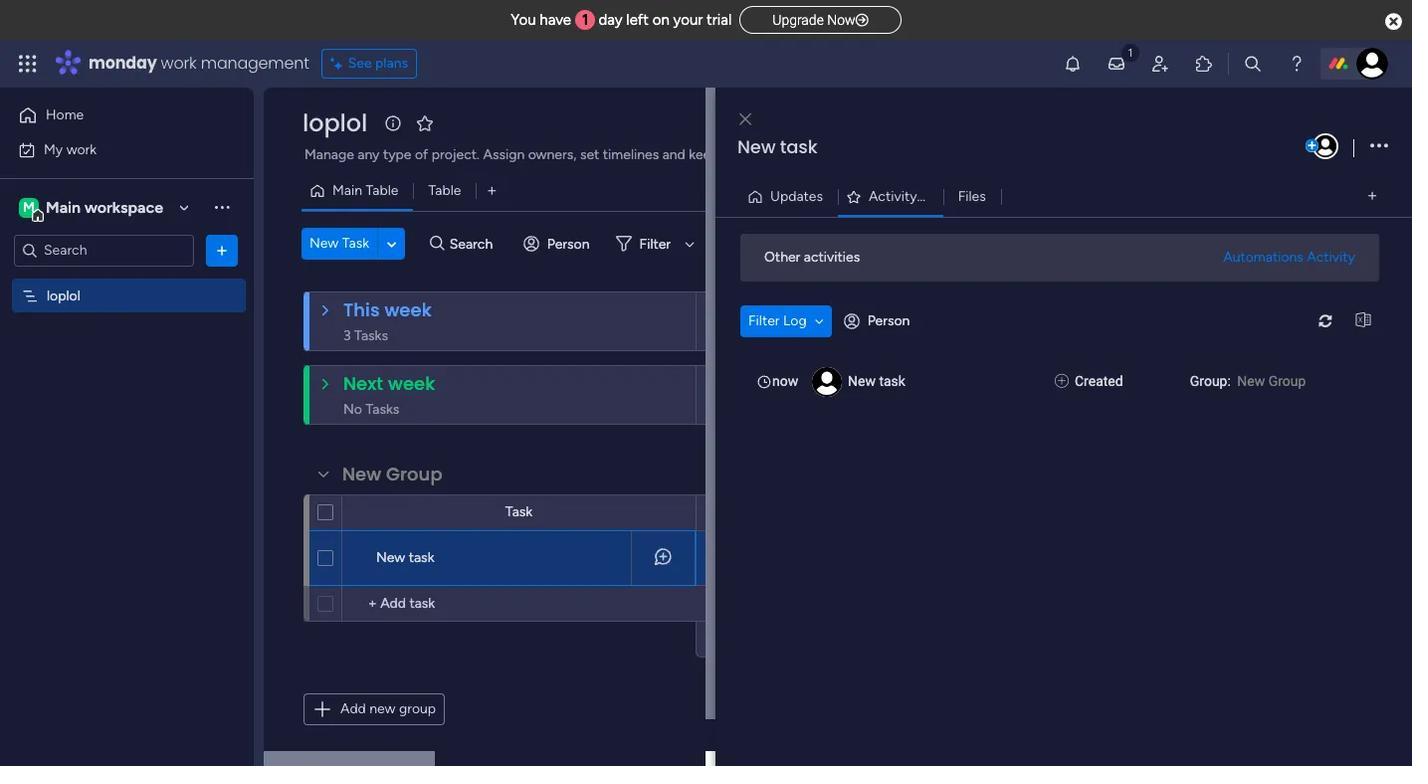 Task type: describe. For each thing, give the bounding box(es) containing it.
main for main table
[[332, 182, 362, 199]]

updates button
[[739, 181, 838, 212]]

add new group button
[[304, 694, 445, 725]]

v2 search image
[[430, 233, 445, 255]]

where
[[774, 146, 812, 163]]

other activities
[[764, 249, 860, 266]]

manage any type of project. assign owners, set timelines and keep track of where your project stands. button
[[302, 143, 970, 167]]

add new group
[[340, 701, 436, 718]]

track
[[722, 146, 754, 163]]

add view image
[[488, 184, 496, 199]]

your inside "button"
[[816, 146, 844, 163]]

filter for filter log
[[748, 312, 780, 329]]

this
[[343, 298, 380, 322]]

1 image
[[1122, 41, 1139, 63]]

1 horizontal spatial options image
[[1370, 133, 1388, 160]]

new task inside field
[[737, 134, 818, 159]]

0 horizontal spatial person
[[547, 235, 590, 252]]

table inside button
[[366, 182, 398, 199]]

add to favorites image
[[415, 113, 435, 133]]

home button
[[12, 100, 214, 131]]

type
[[383, 146, 411, 163]]

files button
[[943, 181, 1001, 212]]

New task field
[[732, 134, 1302, 160]]

2 vertical spatial task
[[409, 549, 434, 566]]

work for monday
[[161, 52, 197, 75]]

filter log button
[[740, 305, 832, 337]]

apps image
[[1194, 54, 1214, 74]]

week for this week
[[385, 298, 432, 322]]

filter log
[[748, 312, 807, 329]]

day
[[599, 11, 623, 29]]

show board description image
[[381, 113, 405, 133]]

activities
[[804, 249, 860, 266]]

upgrade now
[[772, 12, 855, 28]]

group:
[[1190, 373, 1231, 389]]

new right group:
[[1237, 373, 1265, 389]]

main table button
[[302, 175, 413, 207]]

you have 1 day left on your trial
[[511, 11, 732, 29]]

owners,
[[528, 146, 577, 163]]

workspace options image
[[212, 197, 232, 217]]

log for filter log
[[783, 312, 807, 329]]

other
[[764, 249, 800, 266]]

new task
[[309, 235, 369, 252]]

log for activity log
[[921, 188, 944, 205]]

main table
[[332, 182, 398, 199]]

0 horizontal spatial your
[[673, 11, 703, 29]]

Next week field
[[338, 371, 440, 397]]

and
[[662, 146, 685, 163]]

loplol list box
[[0, 275, 254, 581]]

new task button
[[302, 228, 377, 260]]

next week
[[343, 371, 435, 396]]

main workspace
[[46, 198, 163, 216]]

keep
[[689, 146, 719, 163]]

1 vertical spatial new task
[[848, 373, 905, 389]]

you
[[511, 11, 536, 29]]

manage any type of project. assign owners, set timelines and keep track of where your project stands.
[[305, 146, 940, 163]]

this week
[[343, 298, 432, 322]]

workspace
[[84, 198, 163, 216]]

workspace image
[[19, 197, 39, 218]]

upgrade
[[772, 12, 824, 28]]

0 vertical spatial activity
[[869, 188, 917, 205]]

table button
[[413, 175, 476, 207]]

dapulse plus image
[[1055, 371, 1069, 392]]

Search in workspace field
[[42, 239, 166, 262]]

task inside button
[[342, 235, 369, 252]]

select product image
[[18, 54, 38, 74]]

home
[[46, 106, 84, 123]]

group: new group
[[1190, 373, 1306, 389]]

dapulse addbtn image
[[1306, 139, 1319, 152]]

set
[[580, 146, 599, 163]]

0 vertical spatial person button
[[515, 228, 602, 260]]

new right 'now'
[[848, 373, 876, 389]]

new inside field
[[737, 134, 776, 159]]

left
[[626, 11, 649, 29]]

project
[[847, 146, 892, 163]]

group
[[399, 701, 436, 718]]

new group
[[342, 462, 443, 487]]

table inside button
[[428, 182, 461, 199]]



Task type: vqa. For each thing, say whether or not it's contained in the screenshot.
top Update
no



Task type: locate. For each thing, give the bounding box(es) containing it.
activity down project at the right top
[[869, 188, 917, 205]]

of right the track
[[757, 146, 770, 163]]

1 vertical spatial loplol
[[47, 287, 80, 304]]

0 vertical spatial filter
[[639, 235, 671, 252]]

1 horizontal spatial tara schultz image
[[1356, 48, 1388, 80]]

log inside filter log button
[[783, 312, 807, 329]]

work for my
[[66, 141, 97, 158]]

see
[[348, 55, 372, 72]]

refresh image
[[1310, 313, 1341, 328]]

0 vertical spatial task
[[780, 134, 818, 159]]

filter inside button
[[748, 312, 780, 329]]

help image
[[1287, 54, 1307, 74]]

0 horizontal spatial log
[[783, 312, 807, 329]]

1 horizontal spatial task
[[505, 504, 533, 520]]

filter left arrow down icon
[[639, 235, 671, 252]]

1 horizontal spatial person button
[[836, 305, 922, 337]]

2 horizontal spatial new task
[[848, 373, 905, 389]]

dapulse rightstroke image
[[855, 13, 868, 28]]

task inside field
[[780, 134, 818, 159]]

log left files
[[921, 188, 944, 205]]

0 horizontal spatial filter
[[639, 235, 671, 252]]

0 vertical spatial person
[[547, 235, 590, 252]]

0 vertical spatial options image
[[1370, 133, 1388, 160]]

dapulse close image
[[1385, 12, 1402, 32]]

export to excel image
[[1347, 313, 1379, 328]]

1 horizontal spatial your
[[816, 146, 844, 163]]

0 vertical spatial tara schultz image
[[1356, 48, 1388, 80]]

filter button
[[608, 228, 702, 260]]

1 horizontal spatial work
[[161, 52, 197, 75]]

1 vertical spatial group
[[386, 462, 443, 487]]

0 vertical spatial group
[[1269, 373, 1306, 389]]

trial
[[707, 11, 732, 29]]

0 horizontal spatial person button
[[515, 228, 602, 260]]

1 of from the left
[[415, 146, 428, 163]]

1 horizontal spatial new task
[[737, 134, 818, 159]]

person left filter popup button
[[547, 235, 590, 252]]

1 vertical spatial person button
[[836, 305, 922, 337]]

week
[[385, 298, 432, 322], [388, 371, 435, 396]]

work inside button
[[66, 141, 97, 158]]

1 horizontal spatial person
[[867, 312, 910, 329]]

options image down workspace options icon
[[212, 240, 232, 260]]

updates
[[770, 188, 823, 205]]

options image up add view icon at the top of the page
[[1370, 133, 1388, 160]]

project.
[[432, 146, 480, 163]]

activity up refresh icon
[[1307, 248, 1355, 265]]

main for main workspace
[[46, 198, 81, 216]]

created
[[1075, 373, 1123, 389]]

files
[[958, 188, 986, 205]]

0 horizontal spatial new task
[[376, 549, 434, 566]]

0 horizontal spatial task
[[409, 549, 434, 566]]

filter left angle down image
[[748, 312, 780, 329]]

loplol inside list box
[[47, 287, 80, 304]]

loplol
[[303, 106, 368, 139], [47, 287, 80, 304]]

new
[[369, 701, 396, 718]]

of right type
[[415, 146, 428, 163]]

log left angle down image
[[783, 312, 807, 329]]

filter
[[639, 235, 671, 252], [748, 312, 780, 329]]

of
[[415, 146, 428, 163], [757, 146, 770, 163]]

stands.
[[896, 146, 940, 163]]

1 horizontal spatial activity
[[1307, 248, 1355, 265]]

add view image
[[1368, 189, 1376, 204]]

new up + add task text field at the bottom of the page
[[376, 549, 405, 566]]

close image
[[739, 112, 751, 127]]

2 horizontal spatial task
[[879, 373, 905, 389]]

1 vertical spatial log
[[783, 312, 807, 329]]

0 horizontal spatial options image
[[212, 240, 232, 260]]

2 table from the left
[[428, 182, 461, 199]]

plans
[[375, 55, 408, 72]]

person button right search field
[[515, 228, 602, 260]]

0 vertical spatial work
[[161, 52, 197, 75]]

0 horizontal spatial group
[[386, 462, 443, 487]]

now
[[772, 373, 798, 389]]

0 horizontal spatial task
[[342, 235, 369, 252]]

new task right 'now'
[[848, 373, 905, 389]]

main right workspace image
[[46, 198, 81, 216]]

main inside button
[[332, 182, 362, 199]]

1 horizontal spatial filter
[[748, 312, 780, 329]]

0 vertical spatial your
[[673, 11, 703, 29]]

person button
[[515, 228, 602, 260], [836, 305, 922, 337]]

any
[[358, 146, 380, 163]]

0 vertical spatial week
[[385, 298, 432, 322]]

1 horizontal spatial loplol
[[303, 106, 368, 139]]

your
[[673, 11, 703, 29], [816, 146, 844, 163]]

notifications image
[[1063, 54, 1083, 74]]

angle down image
[[815, 314, 824, 328]]

0 horizontal spatial of
[[415, 146, 428, 163]]

new inside button
[[309, 235, 339, 252]]

options image
[[1370, 133, 1388, 160], [212, 240, 232, 260]]

1 horizontal spatial group
[[1269, 373, 1306, 389]]

add
[[340, 701, 366, 718]]

group inside the new group field
[[386, 462, 443, 487]]

1
[[582, 11, 589, 29]]

0 horizontal spatial work
[[66, 141, 97, 158]]

2 vertical spatial new task
[[376, 549, 434, 566]]

1 vertical spatial filter
[[748, 312, 780, 329]]

0 horizontal spatial tara schultz image
[[1313, 133, 1339, 159]]

table down project.
[[428, 182, 461, 199]]

0 vertical spatial new task
[[737, 134, 818, 159]]

0 vertical spatial loplol
[[303, 106, 368, 139]]

0 horizontal spatial table
[[366, 182, 398, 199]]

0 horizontal spatial main
[[46, 198, 81, 216]]

dapulse drag 2 image
[[719, 405, 725, 427]]

on
[[653, 11, 670, 29]]

angle down image
[[387, 236, 396, 251]]

1 horizontal spatial log
[[921, 188, 944, 205]]

1 vertical spatial work
[[66, 141, 97, 158]]

1 horizontal spatial table
[[428, 182, 461, 199]]

new task
[[737, 134, 818, 159], [848, 373, 905, 389], [376, 549, 434, 566]]

manage
[[305, 146, 354, 163]]

2 of from the left
[[757, 146, 770, 163]]

1 horizontal spatial main
[[332, 182, 362, 199]]

group down next week field at the left of the page
[[386, 462, 443, 487]]

your right where
[[816, 146, 844, 163]]

week right next
[[388, 371, 435, 396]]

your right on
[[673, 11, 703, 29]]

task
[[342, 235, 369, 252], [505, 504, 533, 520]]

new down main table button at the left top
[[309, 235, 339, 252]]

week for next week
[[388, 371, 435, 396]]

monday work management
[[89, 52, 309, 75]]

0 horizontal spatial activity
[[869, 188, 917, 205]]

0 vertical spatial log
[[921, 188, 944, 205]]

1 vertical spatial task
[[505, 504, 533, 520]]

loplol up manage
[[303, 106, 368, 139]]

person
[[547, 235, 590, 252], [867, 312, 910, 329]]

filter inside popup button
[[639, 235, 671, 252]]

search everything image
[[1243, 54, 1263, 74]]

loplol down search in workspace field
[[47, 287, 80, 304]]

0 vertical spatial task
[[342, 235, 369, 252]]

0 horizontal spatial loplol
[[47, 287, 80, 304]]

new task up + add task text field at the bottom of the page
[[376, 549, 434, 566]]

person button right angle down image
[[836, 305, 922, 337]]

activity
[[869, 188, 917, 205], [1307, 248, 1355, 265]]

inbox image
[[1107, 54, 1127, 74]]

person right angle down image
[[867, 312, 910, 329]]

work right my at top
[[66, 141, 97, 158]]

filter for filter
[[639, 235, 671, 252]]

new down close image
[[737, 134, 776, 159]]

timelines
[[603, 146, 659, 163]]

activity log
[[869, 188, 944, 205]]

my
[[44, 141, 63, 158]]

table
[[366, 182, 398, 199], [428, 182, 461, 199]]

new inside field
[[342, 462, 381, 487]]

monday
[[89, 52, 157, 75]]

1 vertical spatial tara schultz image
[[1313, 133, 1339, 159]]

my work
[[44, 141, 97, 158]]

1 table from the left
[[366, 182, 398, 199]]

workspace selection element
[[19, 196, 166, 221]]

1 vertical spatial your
[[816, 146, 844, 163]]

my work button
[[12, 134, 214, 166]]

group right group:
[[1269, 373, 1306, 389]]

tara schultz image
[[1356, 48, 1388, 80], [1313, 133, 1339, 159]]

upgrade now link
[[740, 6, 901, 34]]

new down next
[[342, 462, 381, 487]]

Search field
[[445, 230, 504, 258]]

activity log button
[[838, 181, 944, 212]]

1 vertical spatial activity
[[1307, 248, 1355, 265]]

week right this
[[385, 298, 432, 322]]

automations
[[1223, 248, 1304, 265]]

main down manage
[[332, 182, 362, 199]]

next
[[343, 371, 383, 396]]

This week field
[[338, 298, 437, 323]]

option
[[0, 278, 254, 282]]

log inside activity log button
[[921, 188, 944, 205]]

1 vertical spatial person
[[867, 312, 910, 329]]

automations activity button
[[1215, 241, 1363, 273]]

assign
[[483, 146, 525, 163]]

log
[[921, 188, 944, 205], [783, 312, 807, 329]]

1 vertical spatial task
[[879, 373, 905, 389]]

arrow down image
[[678, 232, 702, 256]]

invite members image
[[1150, 54, 1170, 74]]

1 vertical spatial week
[[388, 371, 435, 396]]

1 vertical spatial options image
[[212, 240, 232, 260]]

automations activity
[[1223, 248, 1355, 265]]

see plans button
[[321, 49, 417, 79]]

see plans
[[348, 55, 408, 72]]

work
[[161, 52, 197, 75], [66, 141, 97, 158]]

m
[[23, 199, 35, 215]]

work right monday
[[161, 52, 197, 75]]

new
[[737, 134, 776, 159], [309, 235, 339, 252], [848, 373, 876, 389], [1237, 373, 1265, 389], [342, 462, 381, 487], [376, 549, 405, 566]]

now
[[827, 12, 855, 28]]

task
[[780, 134, 818, 159], [879, 373, 905, 389], [409, 549, 434, 566]]

1 horizontal spatial task
[[780, 134, 818, 159]]

loplol field
[[298, 106, 373, 139]]

New Group field
[[337, 462, 448, 488]]

+ Add task text field
[[352, 592, 538, 616]]

new task down close image
[[737, 134, 818, 159]]

1 horizontal spatial of
[[757, 146, 770, 163]]

main
[[332, 182, 362, 199], [46, 198, 81, 216]]

group
[[1269, 373, 1306, 389], [386, 462, 443, 487]]

main inside workspace selection "element"
[[46, 198, 81, 216]]

management
[[201, 52, 309, 75]]

have
[[540, 11, 571, 29]]

table down "any"
[[366, 182, 398, 199]]



